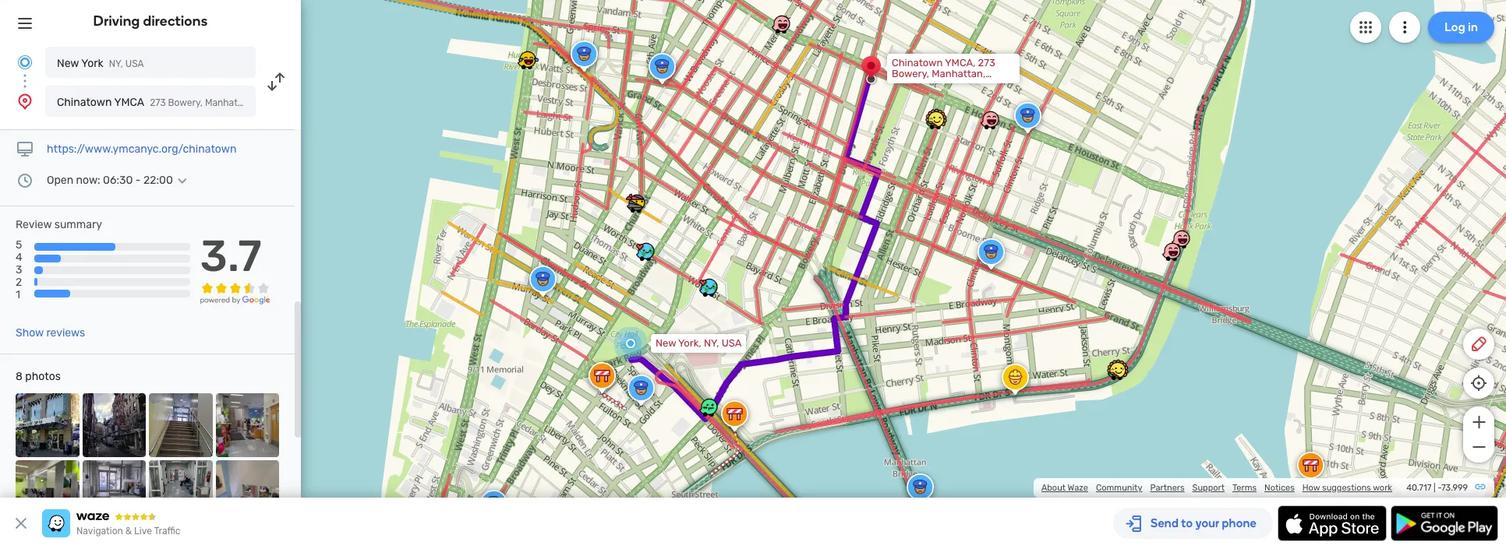Task type: locate. For each thing, give the bounding box(es) containing it.
8 photos
[[16, 370, 61, 384]]

ymca,
[[945, 57, 976, 69]]

273 inside 'chinatown ymca 273 bowery, manhattan, united states'
[[150, 97, 166, 108]]

terms
[[1232, 483, 1257, 493]]

1 vertical spatial united
[[257, 97, 286, 108]]

1 vertical spatial new
[[656, 338, 676, 349]]

https://www.ymcanyc.org/chinatown link
[[47, 143, 237, 156]]

273
[[978, 57, 995, 69], [150, 97, 166, 108]]

chinatown left "ymca,"
[[892, 57, 943, 69]]

40.717
[[1406, 483, 1431, 493]]

location image
[[16, 92, 34, 111]]

notices
[[1264, 483, 1295, 493]]

states inside chinatown ymca, 273 bowery, manhattan, united states
[[926, 79, 956, 90]]

ny, right york
[[109, 58, 123, 69]]

bowery, left "ymca,"
[[892, 68, 929, 80]]

states inside 'chinatown ymca 273 bowery, manhattan, united states'
[[288, 97, 316, 108]]

community link
[[1096, 483, 1142, 493]]

0 horizontal spatial chinatown
[[57, 96, 112, 109]]

1 vertical spatial usa
[[722, 338, 742, 349]]

1 horizontal spatial usa
[[722, 338, 742, 349]]

0 horizontal spatial ny,
[[109, 58, 123, 69]]

zoom in image
[[1469, 413, 1489, 432]]

1 horizontal spatial bowery,
[[892, 68, 929, 80]]

navigation
[[76, 526, 123, 537]]

ny, inside new york ny, usa
[[109, 58, 123, 69]]

06:30
[[103, 174, 133, 187]]

0 horizontal spatial 273
[[150, 97, 166, 108]]

1 horizontal spatial manhattan,
[[932, 68, 985, 80]]

273 for ymca
[[150, 97, 166, 108]]

usa
[[125, 58, 144, 69], [722, 338, 742, 349]]

bowery, right the ymca
[[168, 97, 203, 108]]

1 vertical spatial ny,
[[704, 338, 719, 349]]

-
[[135, 174, 141, 187], [1438, 483, 1441, 493]]

0 vertical spatial bowery,
[[892, 68, 929, 80]]

new york ny, usa
[[57, 57, 144, 70]]

chevron down image
[[173, 175, 192, 187]]

0 vertical spatial states
[[926, 79, 956, 90]]

open
[[47, 174, 73, 187]]

1 horizontal spatial new
[[656, 338, 676, 349]]

current location image
[[16, 53, 34, 72]]

usa for york
[[125, 58, 144, 69]]

united
[[892, 79, 923, 90], [257, 97, 286, 108]]

chinatown inside chinatown ymca, 273 bowery, manhattan, united states
[[892, 57, 943, 69]]

chinatown down york
[[57, 96, 112, 109]]

1 horizontal spatial chinatown
[[892, 57, 943, 69]]

1 horizontal spatial states
[[926, 79, 956, 90]]

ny, right york,
[[704, 338, 719, 349]]

usa right york,
[[722, 338, 742, 349]]

- left 22:00
[[135, 174, 141, 187]]

0 horizontal spatial bowery,
[[168, 97, 203, 108]]

1 vertical spatial 273
[[150, 97, 166, 108]]

- right '|'
[[1438, 483, 1441, 493]]

community
[[1096, 483, 1142, 493]]

partners link
[[1150, 483, 1185, 493]]

link image
[[1474, 481, 1487, 493]]

summary
[[54, 218, 102, 232]]

0 vertical spatial -
[[135, 174, 141, 187]]

driving directions
[[93, 12, 208, 30]]

new for york,
[[656, 338, 676, 349]]

0 horizontal spatial new
[[57, 57, 79, 70]]

live
[[134, 526, 152, 537]]

0 horizontal spatial states
[[288, 97, 316, 108]]

pencil image
[[1469, 335, 1488, 354]]

new left york,
[[656, 338, 676, 349]]

1 horizontal spatial 273
[[978, 57, 995, 69]]

1 vertical spatial chinatown
[[57, 96, 112, 109]]

ny,
[[109, 58, 123, 69], [704, 338, 719, 349]]

united inside 'chinatown ymca 273 bowery, manhattan, united states'
[[257, 97, 286, 108]]

usa up the ymca
[[125, 58, 144, 69]]

york
[[81, 57, 103, 70]]

notices link
[[1264, 483, 1295, 493]]

3.7
[[200, 231, 262, 282]]

bowery, inside chinatown ymca, 273 bowery, manhattan, united states
[[892, 68, 929, 80]]

0 vertical spatial manhattan,
[[932, 68, 985, 80]]

40.717 | -73.999
[[1406, 483, 1468, 493]]

0 vertical spatial usa
[[125, 58, 144, 69]]

bowery, inside 'chinatown ymca 273 bowery, manhattan, united states'
[[168, 97, 203, 108]]

0 horizontal spatial united
[[257, 97, 286, 108]]

bowery, for ymca,
[[892, 68, 929, 80]]

states
[[926, 79, 956, 90], [288, 97, 316, 108]]

0 vertical spatial new
[[57, 57, 79, 70]]

0 vertical spatial chinatown
[[892, 57, 943, 69]]

1 horizontal spatial united
[[892, 79, 923, 90]]

manhattan, inside chinatown ymca, 273 bowery, manhattan, united states
[[932, 68, 985, 80]]

usa inside new york ny, usa
[[125, 58, 144, 69]]

manhattan,
[[932, 68, 985, 80], [205, 97, 254, 108]]

chinatown
[[892, 57, 943, 69], [57, 96, 112, 109]]

traffic
[[154, 526, 180, 537]]

0 vertical spatial 273
[[978, 57, 995, 69]]

how suggestions work link
[[1302, 483, 1392, 493]]

manhattan, for ymca
[[205, 97, 254, 108]]

ny, for york,
[[704, 338, 719, 349]]

waze
[[1068, 483, 1088, 493]]

|
[[1434, 483, 1436, 493]]

0 vertical spatial ny,
[[109, 58, 123, 69]]

1 vertical spatial bowery,
[[168, 97, 203, 108]]

&
[[125, 526, 132, 537]]

zoom out image
[[1469, 438, 1489, 457]]

image 2 of chinatown ymca, manhattan image
[[82, 394, 146, 457]]

review summary
[[16, 218, 102, 232]]

1 vertical spatial states
[[288, 97, 316, 108]]

273 inside chinatown ymca, 273 bowery, manhattan, united states
[[978, 57, 995, 69]]

1 horizontal spatial ny,
[[704, 338, 719, 349]]

273 right "ymca,"
[[978, 57, 995, 69]]

manhattan, inside 'chinatown ymca 273 bowery, manhattan, united states'
[[205, 97, 254, 108]]

0 vertical spatial united
[[892, 79, 923, 90]]

new left york
[[57, 57, 79, 70]]

273 for ymca,
[[978, 57, 995, 69]]

united inside chinatown ymca, 273 bowery, manhattan, united states
[[892, 79, 923, 90]]

0 horizontal spatial manhattan,
[[205, 97, 254, 108]]

0 horizontal spatial usa
[[125, 58, 144, 69]]

open now: 06:30 - 22:00 button
[[47, 174, 192, 187]]

image 4 of chinatown ymca, manhattan image
[[216, 394, 279, 457]]

1 horizontal spatial -
[[1438, 483, 1441, 493]]

bowery, for ymca
[[168, 97, 203, 108]]

bowery,
[[892, 68, 929, 80], [168, 97, 203, 108]]

73.999
[[1441, 483, 1468, 493]]

1 vertical spatial manhattan,
[[205, 97, 254, 108]]

photos
[[25, 370, 61, 384]]

273 right the ymca
[[150, 97, 166, 108]]

new
[[57, 57, 79, 70], [656, 338, 676, 349]]

new for york
[[57, 57, 79, 70]]

navigation & live traffic
[[76, 526, 180, 537]]

1 vertical spatial -
[[1438, 483, 1441, 493]]



Task type: describe. For each thing, give the bounding box(es) containing it.
3
[[16, 264, 22, 277]]

image 8 of chinatown ymca, manhattan image
[[216, 460, 279, 524]]

1
[[16, 289, 20, 302]]

about waze link
[[1041, 483, 1088, 493]]

partners
[[1150, 483, 1185, 493]]

review
[[16, 218, 52, 232]]

united for ymca,
[[892, 79, 923, 90]]

image 7 of chinatown ymca, manhattan image
[[149, 460, 212, 524]]

new york, ny, usa
[[656, 338, 742, 349]]

5 4 3 2 1
[[16, 239, 22, 302]]

york,
[[678, 338, 701, 349]]

united for ymca
[[257, 97, 286, 108]]

chinatown for ymca
[[57, 96, 112, 109]]

https://www.ymcanyc.org/chinatown
[[47, 143, 237, 156]]

work
[[1373, 483, 1392, 493]]

now:
[[76, 174, 100, 187]]

computer image
[[16, 140, 34, 159]]

image 1 of chinatown ymca, manhattan image
[[16, 394, 79, 457]]

show reviews
[[16, 327, 85, 340]]

chinatown for ymca,
[[892, 57, 943, 69]]

chinatown ymca 273 bowery, manhattan, united states
[[57, 96, 316, 109]]

how
[[1302, 483, 1320, 493]]

about waze community partners support terms notices how suggestions work
[[1041, 483, 1392, 493]]

directions
[[143, 12, 208, 30]]

image 5 of chinatown ymca, manhattan image
[[16, 460, 79, 524]]

chinatown ymca, 273 bowery, manhattan, united states
[[892, 57, 995, 90]]

open now: 06:30 - 22:00
[[47, 174, 173, 187]]

8
[[16, 370, 23, 384]]

4
[[16, 251, 22, 264]]

5
[[16, 239, 22, 252]]

x image
[[12, 515, 30, 533]]

manhattan, for ymca,
[[932, 68, 985, 80]]

image 6 of chinatown ymca, manhattan image
[[82, 460, 146, 524]]

support link
[[1192, 483, 1225, 493]]

about
[[1041, 483, 1066, 493]]

usa for york,
[[722, 338, 742, 349]]

2
[[16, 276, 22, 290]]

clock image
[[16, 172, 34, 190]]

image 3 of chinatown ymca, manhattan image
[[149, 394, 212, 457]]

states for ymca,
[[926, 79, 956, 90]]

22:00
[[143, 174, 173, 187]]

ny, for york
[[109, 58, 123, 69]]

suggestions
[[1322, 483, 1371, 493]]

reviews
[[46, 327, 85, 340]]

driving
[[93, 12, 140, 30]]

ymca
[[114, 96, 144, 109]]

show
[[16, 327, 44, 340]]

0 horizontal spatial -
[[135, 174, 141, 187]]

support
[[1192, 483, 1225, 493]]

terms link
[[1232, 483, 1257, 493]]

states for ymca
[[288, 97, 316, 108]]



Task type: vqa. For each thing, say whether or not it's contained in the screenshot.
manage
no



